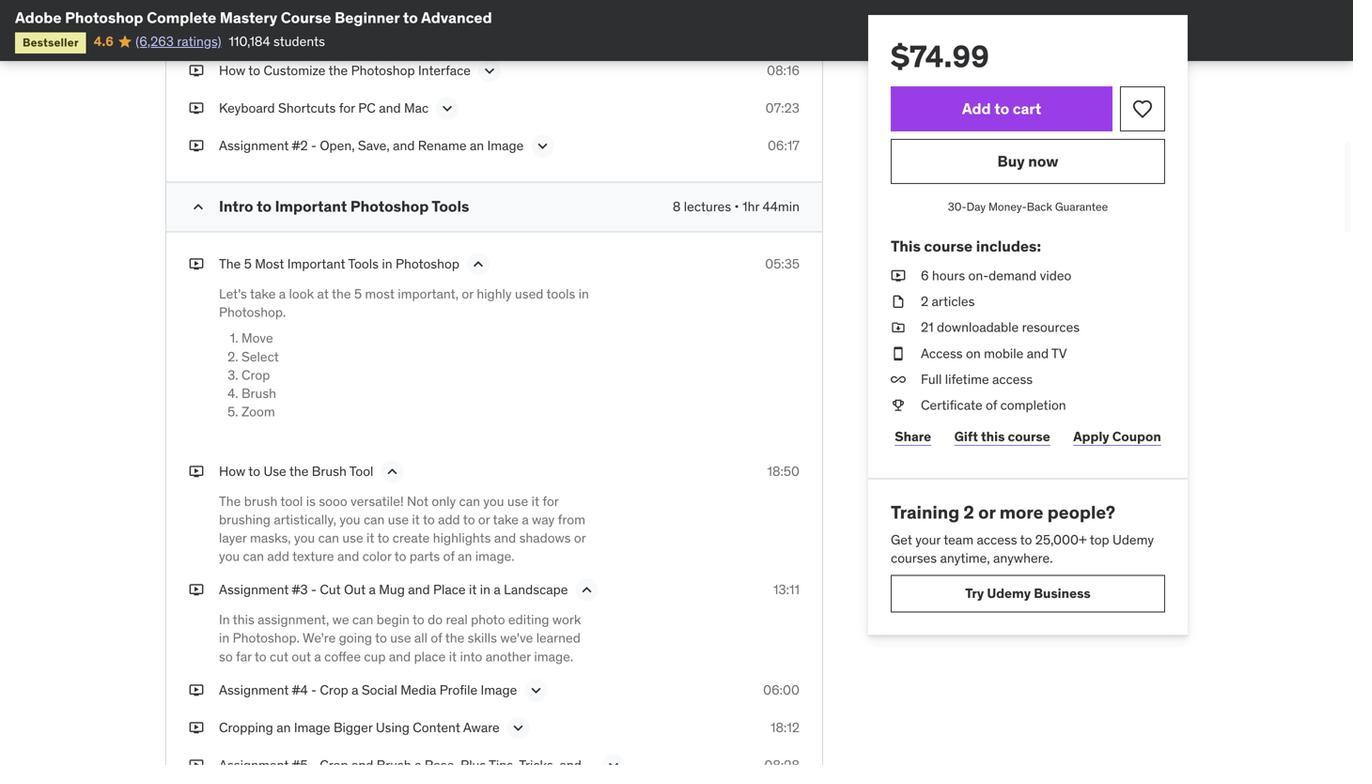 Task type: locate. For each thing, give the bounding box(es) containing it.
how to customize the photoshop interface
[[219, 62, 471, 79]]

1 vertical spatial the
[[219, 493, 241, 510]]

take inside the brush tool is sooo versatile! not only can you use it for brushing artistically, you can use it to add to or take a way from layer masks, you can use it to create highlights and shadows or you can add texture and color to parts of an image.
[[493, 512, 519, 528]]

so
[[219, 649, 233, 666]]

show lecture description image for assignment #4 - crop a social media profile image
[[527, 682, 545, 701]]

1 vertical spatial course
[[1008, 429, 1050, 446]]

0 vertical spatial photoshop.
[[219, 304, 286, 321]]

0 horizontal spatial of
[[431, 630, 442, 647]]

try udemy business link
[[891, 576, 1165, 613]]

0 horizontal spatial brush
[[242, 385, 276, 402]]

2 vertical spatial image
[[294, 720, 330, 737]]

demand
[[989, 267, 1037, 284]]

an right "cropping" at the left bottom
[[276, 720, 291, 737]]

add to cart button
[[891, 86, 1113, 132]]

a right out
[[369, 582, 376, 599]]

08:16
[[767, 62, 800, 79]]

or left more
[[978, 501, 996, 524]]

hide lecture description image
[[469, 255, 488, 274]]

apply coupon button
[[1069, 419, 1165, 456]]

44min
[[763, 198, 800, 215]]

1 horizontal spatial of
[[443, 548, 455, 565]]

0 vertical spatial crop
[[242, 367, 270, 384]]

how for how to use the brush tool
[[219, 463, 245, 480]]

(6,263
[[136, 33, 174, 50]]

0 horizontal spatial interface
[[354, 24, 406, 41]]

tv
[[1052, 345, 1067, 362]]

1 vertical spatial xsmall image
[[189, 581, 204, 600]]

0 vertical spatial tools
[[432, 197, 469, 216]]

save,
[[358, 137, 390, 154]]

downloadable
[[937, 319, 1019, 336]]

1 vertical spatial image
[[481, 682, 517, 699]]

- right the #4
[[311, 682, 317, 699]]

to up the "cup" on the bottom left of the page
[[375, 630, 387, 647]]

0 vertical spatial 2
[[921, 293, 929, 310]]

a left social
[[352, 682, 358, 699]]

photoshop up 4.6
[[65, 8, 143, 27]]

open,
[[320, 137, 355, 154]]

an inside the brush tool is sooo versatile! not only can you use it for brushing artistically, you can use it to add to or take a way from layer masks, you can use it to create highlights and shadows or you can add texture and color to parts of an image.
[[458, 548, 472, 565]]

this inside in this assignment, we can begin to do real photo editing work in photoshop. we're going to use all of the skills we've learned so far to cut out a coffee cup and place it into another image.
[[233, 612, 254, 629]]

you
[[483, 493, 504, 510], [340, 512, 360, 528], [294, 530, 315, 547], [219, 548, 240, 565]]

this
[[981, 429, 1005, 446], [233, 612, 254, 629]]

important down #2
[[275, 197, 347, 216]]

1 horizontal spatial course
[[1008, 429, 1050, 446]]

0 horizontal spatial this
[[233, 612, 254, 629]]

0 vertical spatial this
[[981, 429, 1005, 446]]

look
[[289, 286, 314, 303]]

cut
[[320, 582, 341, 599]]

udemy right top
[[1113, 532, 1154, 549]]

wishlist image
[[1131, 98, 1154, 120]]

and inside in this assignment, we can begin to do real photo editing work in photoshop. we're going to use all of the skills we've learned so far to cut out a coffee cup and place it into another image.
[[389, 649, 411, 666]]

to left students
[[249, 24, 261, 41]]

to down create
[[394, 548, 406, 565]]

the 5 most important tools in photoshop
[[219, 256, 459, 273]]

of right all
[[431, 630, 442, 647]]

and right the "cup" on the bottom left of the page
[[389, 649, 411, 666]]

resources
[[1022, 319, 1080, 336]]

this right in
[[233, 612, 254, 629]]

1 horizontal spatial 2
[[964, 501, 974, 524]]

1 vertical spatial intro
[[219, 197, 253, 216]]

image down the #4
[[294, 720, 330, 737]]

0 horizontal spatial 2
[[921, 293, 929, 310]]

the for the brush tool is sooo versatile! not only can you use it for brushing artistically, you can use it to add to or take a way from layer masks, you can use it to create highlights and shadows or you can add texture and color to parts of an image.
[[219, 493, 241, 510]]

intro for intro to important photoshop tools
[[219, 197, 253, 216]]

06:17
[[768, 137, 800, 154]]

pc
[[358, 100, 376, 117]]

0 vertical spatial -
[[311, 137, 317, 154]]

1 vertical spatial crop
[[320, 682, 348, 699]]

brush up the 'sooo'
[[312, 463, 347, 480]]

hide lecture description image for how to use the brush tool
[[383, 463, 402, 481]]

1 vertical spatial tools
[[348, 256, 379, 273]]

2 intro from the top
[[219, 197, 253, 216]]

2 xsmall image from the top
[[189, 581, 204, 600]]

the up brushing
[[219, 493, 241, 510]]

can up going
[[352, 612, 373, 629]]

1 vertical spatial access
[[977, 532, 1017, 549]]

110,184 students
[[229, 33, 325, 50]]

crop
[[242, 367, 270, 384], [320, 682, 348, 699]]

0 vertical spatial the
[[219, 256, 241, 273]]

day
[[967, 200, 986, 214]]

and right save,
[[393, 137, 415, 154]]

small image
[[189, 198, 208, 217]]

this right gift in the bottom of the page
[[981, 429, 1005, 446]]

image down another
[[481, 682, 517, 699]]

1 vertical spatial 5
[[354, 286, 362, 303]]

important,
[[398, 286, 459, 303]]

course
[[924, 237, 973, 256], [1008, 429, 1050, 446]]

2 up team
[[964, 501, 974, 524]]

5 inside let's take a look at the 5 most important, or highly used tools in photoshop. move select crop brush zoom
[[354, 286, 362, 303]]

0 vertical spatial intro
[[219, 24, 246, 41]]

this for in
[[233, 612, 254, 629]]

1 vertical spatial take
[[493, 512, 519, 528]]

1 vertical spatial for
[[543, 493, 559, 510]]

students
[[274, 33, 325, 50]]

1 vertical spatial -
[[311, 582, 317, 599]]

use up shadows
[[507, 493, 528, 510]]

tools down the rename
[[432, 197, 469, 216]]

1 vertical spatial important
[[287, 256, 345, 273]]

of
[[986, 397, 997, 414], [443, 548, 455, 565], [431, 630, 442, 647]]

in right tools
[[579, 286, 589, 303]]

assignment up in
[[219, 582, 289, 599]]

apply coupon
[[1073, 429, 1161, 446]]

far
[[236, 649, 252, 666]]

can inside in this assignment, we can begin to do real photo editing work in photoshop. we're going to use all of the skills we've learned so far to cut out a coffee cup and place it into another image.
[[352, 612, 373, 629]]

hide lecture description image for assignment #3 - cut out a mug and place it in a landscape
[[577, 581, 596, 600]]

1 horizontal spatial this
[[981, 429, 1005, 446]]

1 vertical spatial 2
[[964, 501, 974, 524]]

2 how from the top
[[219, 463, 245, 480]]

0 vertical spatial how
[[219, 62, 245, 79]]

and left tv
[[1027, 345, 1049, 362]]

photoshop. inside in this assignment, we can begin to do real photo editing work in photoshop. we're going to use all of the skills we've learned so far to cut out a coffee cup and place it into another image.
[[233, 630, 300, 647]]

keyboard shortcuts for pc and mac
[[219, 100, 429, 117]]

0 vertical spatial image
[[487, 137, 524, 154]]

most
[[255, 256, 284, 273]]

it
[[532, 493, 539, 510], [412, 512, 420, 528], [367, 530, 374, 547], [469, 582, 477, 599], [449, 649, 457, 666]]

or inside training 2 or more people? get your team access to 25,000+ top udemy courses anytime, anywhere.
[[978, 501, 996, 524]]

2 the from the top
[[219, 493, 241, 510]]

1 horizontal spatial crop
[[320, 682, 348, 699]]

access up anywhere.
[[977, 532, 1017, 549]]

1 horizontal spatial tools
[[432, 197, 469, 216]]

1 vertical spatial image.
[[534, 649, 573, 666]]

hide lecture description image
[[383, 463, 402, 481], [577, 581, 596, 600]]

1 vertical spatial brush
[[312, 463, 347, 480]]

to left use
[[248, 463, 260, 480]]

to left cart
[[994, 99, 1009, 118]]

- for #3
[[311, 582, 317, 599]]

to up highlights
[[463, 512, 475, 528]]

0 vertical spatial add
[[438, 512, 460, 528]]

in this assignment, we can begin to do real photo editing work in photoshop. we're going to use all of the skills we've learned so far to cut out a coffee cup and place it into another image.
[[219, 612, 581, 666]]

add down the only at the left of the page
[[438, 512, 460, 528]]

2 vertical spatial -
[[311, 682, 317, 699]]

how
[[219, 62, 245, 79], [219, 463, 245, 480]]

access on mobile and tv
[[921, 345, 1067, 362]]

in inside in this assignment, we can begin to do real photo editing work in photoshop. we're going to use all of the skills we've learned so far to cut out a coffee cup and place it into another image.
[[219, 630, 230, 647]]

can down "versatile!"
[[364, 512, 385, 528]]

0 horizontal spatial tools
[[348, 256, 379, 273]]

21 downloadable resources
[[921, 319, 1080, 336]]

bestseller
[[23, 35, 79, 50]]

of down full lifetime access
[[986, 397, 997, 414]]

0 vertical spatial hide lecture description image
[[383, 463, 402, 481]]

tools up most
[[348, 256, 379, 273]]

show lecture description image for assignment #2 - open, save, and rename an image
[[533, 137, 552, 156]]

2 assignment from the top
[[219, 582, 289, 599]]

xsmall image
[[189, 62, 204, 80], [189, 581, 204, 600]]

or inside let's take a look at the 5 most important, or highly used tools in photoshop. move select crop brush zoom
[[462, 286, 474, 303]]

udemy right try
[[987, 586, 1031, 603]]

hide lecture description image up work
[[577, 581, 596, 600]]

1 vertical spatial photoshop.
[[233, 630, 300, 647]]

adobe
[[15, 8, 62, 27]]

in down in
[[219, 630, 230, 647]]

access
[[992, 371, 1033, 388], [977, 532, 1017, 549]]

lifetime
[[945, 371, 989, 388]]

0 vertical spatial an
[[470, 137, 484, 154]]

0 vertical spatial course
[[924, 237, 973, 256]]

highly
[[477, 286, 512, 303]]

image. down 'learned'
[[534, 649, 573, 666]]

0 vertical spatial udemy
[[1113, 532, 1154, 549]]

ratings)
[[177, 33, 221, 50]]

the inside the brush tool is sooo versatile! not only can you use it for brushing artistically, you can use it to add to or take a way from layer masks, you can use it to create highlights and shadows or you can add texture and color to parts of an image.
[[219, 493, 241, 510]]

for up way
[[543, 493, 559, 510]]

image. inside in this assignment, we can begin to do real photo editing work in photoshop. we're going to use all of the skills we've learned so far to cut out a coffee cup and place it into another image.
[[534, 649, 573, 666]]

1 horizontal spatial udemy
[[1113, 532, 1154, 549]]

certificate of completion
[[921, 397, 1066, 414]]

color
[[362, 548, 392, 565]]

a left look
[[279, 286, 286, 303]]

0 vertical spatial assignment
[[219, 137, 289, 154]]

on
[[966, 345, 981, 362]]

1 vertical spatial hide lecture description image
[[577, 581, 596, 600]]

1 vertical spatial add
[[267, 548, 289, 565]]

0 vertical spatial 5
[[244, 256, 252, 273]]

and left color
[[337, 548, 359, 565]]

0 vertical spatial for
[[339, 100, 355, 117]]

cup
[[364, 649, 386, 666]]

show lecture description image
[[527, 682, 545, 701], [509, 719, 528, 738]]

assignment for assignment #4 - crop a social media profile image
[[219, 682, 289, 699]]

3 assignment from the top
[[219, 682, 289, 699]]

how for how to customize the photoshop interface
[[219, 62, 245, 79]]

06:00
[[763, 682, 800, 699]]

0 horizontal spatial course
[[924, 237, 973, 256]]

xsmall image
[[189, 24, 204, 42], [189, 99, 204, 118], [189, 137, 204, 155], [189, 255, 204, 274], [891, 267, 906, 285], [891, 293, 906, 311], [891, 319, 906, 337], [891, 345, 906, 363], [891, 371, 906, 389], [891, 397, 906, 415], [189, 463, 204, 481], [189, 682, 204, 700], [189, 719, 204, 738], [189, 757, 204, 766]]

profile
[[440, 682, 478, 699]]

use down begin
[[390, 630, 411, 647]]

image. inside the brush tool is sooo versatile! not only can you use it for brushing artistically, you can use it to add to or take a way from layer masks, you can use it to create highlights and shadows or you can add texture and color to parts of an image.
[[475, 548, 515, 565]]

1 horizontal spatial take
[[493, 512, 519, 528]]

to up anywhere.
[[1020, 532, 1032, 549]]

crop inside let's take a look at the 5 most important, or highly used tools in photoshop. move select crop brush zoom
[[242, 367, 270, 384]]

udemy
[[1113, 532, 1154, 549], [987, 586, 1031, 603]]

1 vertical spatial of
[[443, 548, 455, 565]]

highlights
[[433, 530, 491, 547]]

1 assignment from the top
[[219, 137, 289, 154]]

cropping
[[219, 720, 273, 737]]

place
[[414, 649, 446, 666]]

image. down highlights
[[475, 548, 515, 565]]

courses
[[891, 550, 937, 567]]

it up color
[[367, 530, 374, 547]]

0 vertical spatial interface
[[354, 24, 406, 41]]

show lecture description image
[[480, 62, 499, 80], [438, 99, 457, 118], [533, 137, 552, 156], [604, 757, 623, 766]]

how down 110,184
[[219, 62, 245, 79]]

show lecture description image for cropping an image bigger using content aware
[[509, 719, 528, 738]]

crop right the #4
[[320, 682, 348, 699]]

0 vertical spatial show lecture description image
[[527, 682, 545, 701]]

- right the #3
[[311, 582, 317, 599]]

image.
[[475, 548, 515, 565], [534, 649, 573, 666]]

full
[[921, 371, 942, 388]]

0 vertical spatial xsmall image
[[189, 62, 204, 80]]

assignment down keyboard
[[219, 137, 289, 154]]

the inside let's take a look at the 5 most important, or highly used tools in photoshop. move select crop brush zoom
[[332, 286, 351, 303]]

access inside training 2 or more people? get your team access to 25,000+ top udemy courses anytime, anywhere.
[[977, 532, 1017, 549]]

and
[[379, 100, 401, 117], [393, 137, 415, 154], [1027, 345, 1049, 362], [494, 530, 516, 547], [337, 548, 359, 565], [408, 582, 430, 599], [389, 649, 411, 666]]

in inside let's take a look at the 5 most important, or highly used tools in photoshop. move select crop brush zoom
[[579, 286, 589, 303]]

another
[[486, 649, 531, 666]]

to inside training 2 or more people? get your team access to 25,000+ top udemy courses anytime, anywhere.
[[1020, 532, 1032, 549]]

course down completion
[[1008, 429, 1050, 446]]

an right the rename
[[470, 137, 484, 154]]

of inside the brush tool is sooo versatile! not only can you use it for brushing artistically, you can use it to add to or take a way from layer masks, you can use it to create highlights and shadows or you can add texture and color to parts of an image.
[[443, 548, 455, 565]]

brush
[[244, 493, 278, 510]]

0 vertical spatial image.
[[475, 548, 515, 565]]

a left way
[[522, 512, 529, 528]]

show lecture description image down another
[[527, 682, 545, 701]]

#2
[[292, 137, 308, 154]]

course
[[281, 8, 331, 27]]

place
[[433, 582, 466, 599]]

photoshop. inside let's take a look at the 5 most important, or highly used tools in photoshop. move select crop brush zoom
[[219, 304, 286, 321]]

- for #4
[[311, 682, 317, 699]]

1 vertical spatial assignment
[[219, 582, 289, 599]]

to right beginner
[[403, 8, 418, 27]]

coffee
[[324, 649, 361, 666]]

1 intro from the top
[[219, 24, 246, 41]]

used
[[515, 286, 544, 303]]

show lecture description image right aware
[[509, 719, 528, 738]]

for left pc
[[339, 100, 355, 117]]

photoshop. up move
[[219, 304, 286, 321]]

1 vertical spatial interface
[[418, 62, 471, 79]]

1 the from the top
[[219, 256, 241, 273]]

1 horizontal spatial image.
[[534, 649, 573, 666]]

interface up the mac
[[418, 62, 471, 79]]

on-
[[968, 267, 989, 284]]

sooo
[[319, 493, 347, 510]]

5 left the most
[[244, 256, 252, 273]]

using
[[376, 720, 410, 737]]

content
[[413, 720, 460, 737]]

2 horizontal spatial of
[[986, 397, 997, 414]]

versatile!
[[351, 493, 404, 510]]

keyboard
[[219, 100, 275, 117]]

brush up 'zoom'
[[242, 385, 276, 402]]

in
[[382, 256, 392, 273], [579, 286, 589, 303], [480, 582, 491, 599], [219, 630, 230, 647]]

access down the mobile
[[992, 371, 1033, 388]]

2 vertical spatial of
[[431, 630, 442, 647]]

intro
[[219, 24, 246, 41], [219, 197, 253, 216]]

an down highlights
[[458, 548, 472, 565]]

video
[[1040, 267, 1072, 284]]

use
[[264, 463, 286, 480]]

try udemy business
[[965, 586, 1091, 603]]

important up the at
[[287, 256, 345, 273]]

1 vertical spatial an
[[458, 548, 472, 565]]

a
[[279, 286, 286, 303], [522, 512, 529, 528], [369, 582, 376, 599], [494, 582, 501, 599], [314, 649, 321, 666], [352, 682, 358, 699]]

and left shadows
[[494, 530, 516, 547]]

0 horizontal spatial image.
[[475, 548, 515, 565]]

how up brush
[[219, 463, 245, 480]]

1 horizontal spatial 5
[[354, 286, 362, 303]]

1 how from the top
[[219, 62, 245, 79]]

1 vertical spatial show lecture description image
[[509, 719, 528, 738]]

a inside let's take a look at the 5 most important, or highly used tools in photoshop. move select crop brush zoom
[[279, 286, 286, 303]]

you down the 'sooo'
[[340, 512, 360, 528]]

1 vertical spatial udemy
[[987, 586, 1031, 603]]

add down masks,
[[267, 548, 289, 565]]

0 horizontal spatial take
[[250, 286, 276, 303]]

1 horizontal spatial hide lecture description image
[[577, 581, 596, 600]]

mug
[[379, 582, 405, 599]]

crop down "select" on the top left of page
[[242, 367, 270, 384]]

0 horizontal spatial hide lecture description image
[[383, 463, 402, 481]]

intro for intro to the photoshop interface
[[219, 24, 246, 41]]

this for gift
[[981, 429, 1005, 446]]

0 vertical spatial take
[[250, 286, 276, 303]]

important
[[275, 197, 347, 216], [287, 256, 345, 273]]

hide lecture description image right tool
[[383, 463, 402, 481]]

interface up how to customize the photoshop interface
[[354, 24, 406, 41]]

to left do
[[413, 612, 425, 629]]

1 horizontal spatial for
[[543, 493, 559, 510]]

assignment #2 - open, save, and rename an image
[[219, 137, 524, 154]]

30-day money-back guarantee
[[948, 200, 1108, 214]]

1 vertical spatial how
[[219, 463, 245, 480]]

21
[[921, 319, 934, 336]]

of down highlights
[[443, 548, 455, 565]]

into
[[460, 649, 482, 666]]

tools for photoshop
[[432, 197, 469, 216]]

2 vertical spatial assignment
[[219, 682, 289, 699]]

image right the rename
[[487, 137, 524, 154]]

tools for important
[[348, 256, 379, 273]]

image
[[487, 137, 524, 154], [481, 682, 517, 699], [294, 720, 330, 737]]

image for assignment #4 - crop a social media profile image
[[481, 682, 517, 699]]

1 vertical spatial this
[[233, 612, 254, 629]]

0 vertical spatial brush
[[242, 385, 276, 402]]

0 horizontal spatial crop
[[242, 367, 270, 384]]

2 down 6
[[921, 293, 929, 310]]



Task type: describe. For each thing, give the bounding box(es) containing it.
2 vertical spatial an
[[276, 720, 291, 737]]

gift this course link
[[950, 419, 1054, 456]]

take inside let's take a look at the 5 most important, or highly used tools in photoshop. move select crop brush zoom
[[250, 286, 276, 303]]

it right 'place'
[[469, 582, 477, 599]]

begin
[[377, 612, 410, 629]]

editing
[[508, 612, 549, 629]]

of inside in this assignment, we can begin to do real photo editing work in photoshop. we're going to use all of the skills we've learned so far to cut out a coffee cup and place it into another image.
[[431, 630, 442, 647]]

in
[[219, 612, 230, 629]]

not
[[407, 493, 429, 510]]

brush inside let's take a look at the 5 most important, or highly used tools in photoshop. move select crop brush zoom
[[242, 385, 276, 402]]

hours
[[932, 267, 965, 284]]

full lifetime access
[[921, 371, 1033, 388]]

in up photo
[[480, 582, 491, 599]]

a inside the brush tool is sooo versatile! not only can you use it for brushing artistically, you can use it to add to or take a way from layer masks, you can use it to create highlights and shadows or you can add texture and color to parts of an image.
[[522, 512, 529, 528]]

intro to the photoshop interface
[[219, 24, 406, 41]]

$74.99
[[891, 38, 989, 75]]

1 horizontal spatial brush
[[312, 463, 347, 480]]

now
[[1028, 152, 1059, 171]]

only
[[432, 493, 456, 510]]

can down masks,
[[243, 548, 264, 565]]

13:11
[[773, 582, 800, 599]]

- for #2
[[311, 137, 317, 154]]

tools
[[546, 286, 575, 303]]

0 vertical spatial important
[[275, 197, 347, 216]]

1 horizontal spatial add
[[438, 512, 460, 528]]

110,184
[[229, 33, 270, 50]]

0 vertical spatial of
[[986, 397, 997, 414]]

to up the most
[[257, 197, 272, 216]]

for inside the brush tool is sooo versatile! not only can you use it for brushing artistically, you can use it to add to or take a way from layer masks, you can use it to create highlights and shadows or you can add texture and color to parts of an image.
[[543, 493, 559, 510]]

to down not at the bottom of the page
[[423, 512, 435, 528]]

you up highlights
[[483, 493, 504, 510]]

use up color
[[342, 530, 363, 547]]

let's take a look at the 5 most important, or highly used tools in photoshop. move select crop brush zoom
[[219, 286, 589, 421]]

completion
[[1000, 397, 1066, 414]]

out
[[344, 582, 366, 599]]

07:23
[[766, 100, 800, 117]]

assignment for assignment #2 - open, save, and rename an image
[[219, 137, 289, 154]]

1 xsmall image from the top
[[189, 62, 204, 80]]

1hr
[[743, 198, 759, 215]]

rename
[[418, 137, 467, 154]]

advanced
[[421, 8, 492, 27]]

top
[[1090, 532, 1110, 549]]

create
[[393, 530, 430, 547]]

from
[[558, 512, 585, 528]]

certificate
[[921, 397, 983, 414]]

beginner
[[335, 8, 400, 27]]

show lecture description image for keyboard shortcuts for pc and mac
[[438, 99, 457, 118]]

we
[[332, 612, 349, 629]]

all
[[414, 630, 428, 647]]

1 horizontal spatial interface
[[418, 62, 471, 79]]

0 vertical spatial access
[[992, 371, 1033, 388]]

the brush tool is sooo versatile! not only can you use it for brushing artistically, you can use it to add to or take a way from layer masks, you can use it to create highlights and shadows or you can add texture and color to parts of an image.
[[219, 493, 586, 565]]

0 horizontal spatial 5
[[244, 256, 252, 273]]

cut
[[270, 649, 288, 666]]

it inside in this assignment, we can begin to do real photo editing work in photoshop. we're going to use all of the skills we've learned so far to cut out a coffee cup and place it into another image.
[[449, 649, 457, 666]]

the inside in this assignment, we can begin to do real photo editing work in photoshop. we're going to use all of the skills we've learned so far to cut out a coffee cup and place it into another image.
[[445, 630, 465, 647]]

is
[[306, 493, 316, 510]]

buy now
[[998, 152, 1059, 171]]

adobe photoshop complete mastery course beginner to advanced
[[15, 8, 492, 27]]

layer
[[219, 530, 247, 547]]

shadows
[[519, 530, 571, 547]]

buy
[[998, 152, 1025, 171]]

to right far
[[255, 649, 267, 666]]

lectures
[[684, 198, 731, 215]]

photoshop up pc
[[351, 62, 415, 79]]

6
[[921, 267, 929, 284]]

0 horizontal spatial add
[[267, 548, 289, 565]]

we're
[[303, 630, 336, 647]]

your
[[916, 532, 941, 549]]

real
[[446, 612, 468, 629]]

can right the only at the left of the page
[[459, 493, 480, 510]]

move
[[242, 330, 273, 347]]

zoom
[[242, 404, 275, 421]]

it up way
[[532, 493, 539, 510]]

4.6
[[94, 33, 114, 50]]

#4
[[292, 682, 308, 699]]

assignment for assignment #3 - cut out a mug and place it in a landscape
[[219, 582, 289, 599]]

and right mug
[[408, 582, 430, 599]]

photoshop down save,
[[350, 197, 429, 216]]

do
[[428, 612, 443, 629]]

it down not at the bottom of the page
[[412, 512, 420, 528]]

0 horizontal spatial for
[[339, 100, 355, 117]]

can up texture
[[318, 530, 339, 547]]

media
[[401, 682, 436, 699]]

add to cart
[[962, 99, 1041, 118]]

team
[[944, 532, 974, 549]]

training 2 or more people? get your team access to 25,000+ top udemy courses anytime, anywhere.
[[891, 501, 1154, 567]]

show lecture description image for how to customize the photoshop interface
[[480, 62, 499, 80]]

aware
[[463, 720, 500, 737]]

6 hours on-demand video
[[921, 267, 1072, 284]]

landscape
[[504, 582, 568, 599]]

a inside in this assignment, we can begin to do real photo editing work in photoshop. we're going to use all of the skills we've learned so far to cut out a coffee cup and place it into another image.
[[314, 649, 321, 666]]

tool
[[280, 493, 303, 510]]

you down the artistically,
[[294, 530, 315, 547]]

mobile
[[984, 345, 1024, 362]]

going
[[339, 630, 372, 647]]

use up create
[[388, 512, 409, 528]]

image for assignment #2 - open, save, and rename an image
[[487, 137, 524, 154]]

share
[[895, 429, 931, 446]]

try
[[965, 586, 984, 603]]

photoshop up important,
[[396, 256, 459, 273]]

articles
[[932, 293, 975, 310]]

udemy inside training 2 or more people? get your team access to 25,000+ top udemy courses anytime, anywhere.
[[1113, 532, 1154, 549]]

30-
[[948, 200, 967, 214]]

to inside button
[[994, 99, 1009, 118]]

back
[[1027, 200, 1052, 214]]

or up highlights
[[478, 512, 490, 528]]

to up color
[[377, 530, 389, 547]]

25,000+
[[1035, 532, 1087, 549]]

texture
[[292, 548, 334, 565]]

the for the 5 most important tools in photoshop
[[219, 256, 241, 273]]

more
[[1000, 501, 1044, 524]]

customize
[[264, 62, 326, 79]]

add
[[962, 99, 991, 118]]

photoshop up customize
[[287, 24, 351, 41]]

in up most
[[382, 256, 392, 273]]

a up photo
[[494, 582, 501, 599]]

this
[[891, 237, 921, 256]]

this course includes:
[[891, 237, 1041, 256]]

learned
[[536, 630, 581, 647]]

or down 'from'
[[574, 530, 586, 547]]

0 horizontal spatial udemy
[[987, 586, 1031, 603]]

use inside in this assignment, we can begin to do real photo editing work in photoshop. we're going to use all of the skills we've learned so far to cut out a coffee cup and place it into another image.
[[390, 630, 411, 647]]

to down 110,184
[[248, 62, 260, 79]]

2 inside training 2 or more people? get your team access to 25,000+ top udemy courses anytime, anywhere.
[[964, 501, 974, 524]]

18:12
[[771, 720, 800, 737]]

includes:
[[976, 237, 1041, 256]]

business
[[1034, 586, 1091, 603]]

and right pc
[[379, 100, 401, 117]]

you down layer
[[219, 548, 240, 565]]

how to use the brush tool
[[219, 463, 373, 480]]



Task type: vqa. For each thing, say whether or not it's contained in the screenshot.
Brush within the Let's take a look at the 5 most important, or highly used tools in Photoshop. Move Select Crop Brush Zoom
yes



